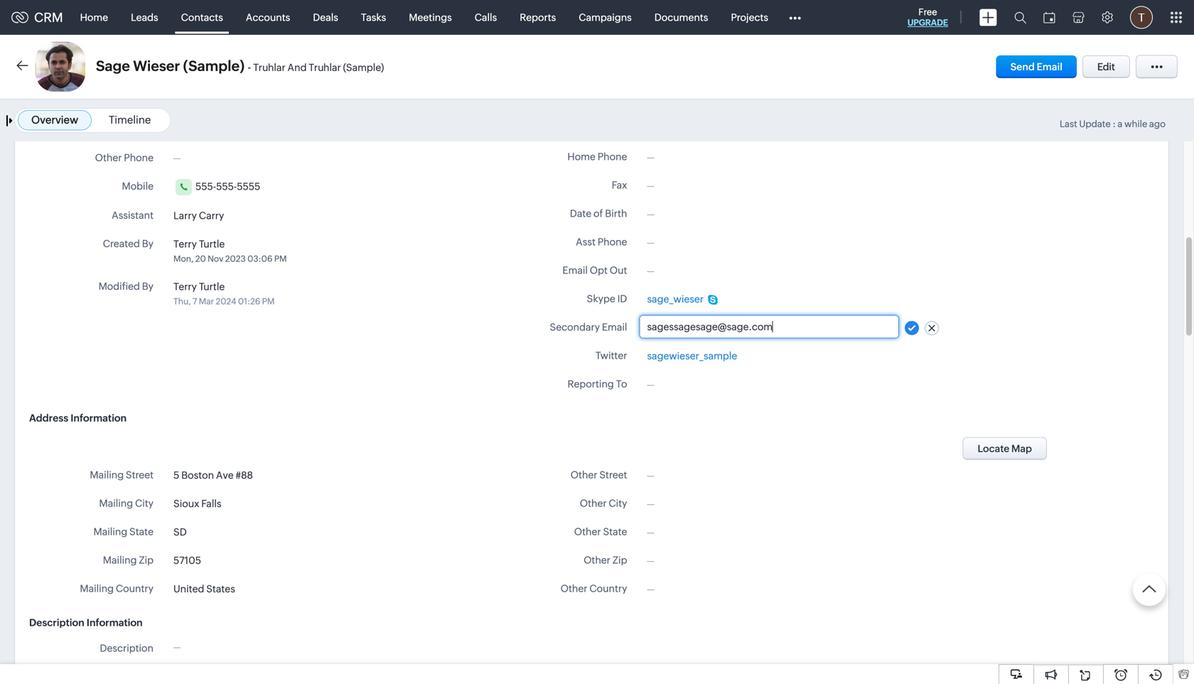 Task type: vqa. For each thing, say whether or not it's contained in the screenshot.


Task type: locate. For each thing, give the bounding box(es) containing it.
phone up mobile
[[124, 152, 154, 163]]

5 boston ave #88
[[173, 470, 253, 481]]

0 vertical spatial email
[[1037, 61, 1063, 73]]

7
[[193, 297, 197, 306]]

country down the mailing zip
[[116, 583, 154, 595]]

out
[[610, 265, 627, 276]]

sage
[[96, 58, 130, 74]]

tasks link
[[350, 0, 398, 34]]

description down mailing country
[[29, 617, 84, 629]]

description down the description information
[[100, 643, 154, 654]]

email for send email
[[1037, 61, 1063, 73]]

country for mailing country
[[116, 583, 154, 595]]

2 vertical spatial email
[[602, 322, 627, 333]]

logo image
[[11, 12, 28, 23]]

timeline
[[109, 114, 151, 126]]

1 zip from the left
[[139, 555, 154, 566]]

1 vertical spatial information
[[87, 617, 143, 629]]

0 vertical spatial terry
[[173, 238, 197, 250]]

documents
[[655, 12, 708, 23]]

2 by from the top
[[142, 281, 154, 292]]

1 horizontal spatial (sample)
[[343, 62, 384, 73]]

search image
[[1014, 11, 1027, 23]]

0 vertical spatial home
[[80, 12, 108, 23]]

meetings link
[[398, 0, 463, 34]]

country down other zip
[[590, 583, 627, 595]]

pm right 03:06 on the left of the page
[[274, 254, 287, 264]]

state up other zip
[[603, 526, 627, 538]]

reporting
[[568, 379, 614, 390]]

1 vertical spatial pm
[[262, 297, 275, 306]]

crm link
[[11, 10, 63, 25]]

1 horizontal spatial street
[[600, 470, 627, 481]]

pm inside terry turtle mon, 20 nov 2023 03:06 pm
[[274, 254, 287, 264]]

mailing up mailing city
[[90, 470, 124, 481]]

pm for created by
[[274, 254, 287, 264]]

0 horizontal spatial description
[[29, 617, 84, 629]]

profile element
[[1122, 0, 1162, 34]]

2 state from the left
[[603, 526, 627, 538]]

#88
[[236, 470, 253, 481]]

1 turtle from the top
[[199, 238, 225, 250]]

free
[[919, 7, 937, 17]]

1 horizontal spatial email
[[602, 322, 627, 333]]

created
[[103, 238, 140, 249]]

states
[[206, 584, 235, 595]]

57105
[[173, 555, 201, 567]]

asst
[[576, 236, 596, 248]]

0 horizontal spatial country
[[116, 583, 154, 595]]

profile image
[[1130, 6, 1153, 29]]

other for other city
[[580, 498, 607, 509]]

sd
[[173, 527, 187, 538]]

Other Modules field
[[780, 6, 810, 29]]

terry inside terry turtle mon, 20 nov 2023 03:06 pm
[[173, 238, 197, 250]]

terry up mon, on the top left of the page
[[173, 238, 197, 250]]

boston
[[181, 470, 214, 481]]

(sample) left -
[[183, 58, 245, 74]]

ave
[[216, 470, 234, 481]]

1 horizontal spatial country
[[590, 583, 627, 595]]

1 state from the left
[[129, 526, 154, 538]]

other up mobile
[[95, 152, 122, 163]]

email
[[1037, 61, 1063, 73], [563, 265, 588, 276], [602, 322, 627, 333]]

-
[[248, 61, 251, 74]]

pm inside 'terry turtle thu, 7 mar 2024 01:26 pm'
[[262, 297, 275, 306]]

twitter
[[596, 350, 627, 362]]

phone for other phone
[[124, 152, 154, 163]]

1 vertical spatial terry
[[173, 281, 197, 292]]

1 city from the left
[[135, 498, 154, 509]]

1 horizontal spatial city
[[609, 498, 627, 509]]

by right created
[[142, 238, 154, 249]]

street up 'other city' on the bottom
[[600, 470, 627, 481]]

0 horizontal spatial truhlar
[[253, 62, 286, 73]]

1 vertical spatial description
[[100, 643, 154, 654]]

other up other country
[[584, 555, 611, 566]]

turtle up the nov
[[199, 238, 225, 250]]

other down other zip
[[561, 583, 588, 595]]

(sample)
[[183, 58, 245, 74], [343, 62, 384, 73]]

tasks
[[361, 12, 386, 23]]

address
[[29, 413, 68, 424]]

sage_wieser
[[647, 294, 704, 305]]

1 vertical spatial home
[[568, 151, 596, 162]]

0 horizontal spatial zip
[[139, 555, 154, 566]]

projects
[[731, 12, 769, 23]]

home up date
[[568, 151, 596, 162]]

2 city from the left
[[609, 498, 627, 509]]

search element
[[1006, 0, 1035, 35]]

0 vertical spatial turtle
[[199, 238, 225, 250]]

555-
[[196, 181, 216, 192], [216, 181, 237, 192]]

description for description
[[100, 643, 154, 654]]

street up mailing city
[[126, 470, 154, 481]]

state
[[129, 526, 154, 538], [603, 526, 627, 538]]

home
[[80, 12, 108, 23], [568, 151, 596, 162]]

date of birth
[[570, 208, 627, 219]]

2 horizontal spatial email
[[1037, 61, 1063, 73]]

larry carry
[[173, 210, 224, 221]]

0 horizontal spatial home
[[80, 12, 108, 23]]

phone
[[598, 151, 627, 162], [124, 152, 154, 163], [598, 236, 627, 248]]

1 terry from the top
[[173, 238, 197, 250]]

other city
[[580, 498, 627, 509]]

2 country from the left
[[590, 583, 627, 595]]

truhlar
[[253, 62, 286, 73], [309, 62, 341, 73]]

information right address
[[71, 413, 127, 424]]

other for other country
[[561, 583, 588, 595]]

edit button
[[1083, 55, 1130, 78]]

1 street from the left
[[126, 470, 154, 481]]

sage_wieser link
[[647, 292, 718, 307]]

1 country from the left
[[116, 583, 154, 595]]

(sample) inside sage wieser (sample) - truhlar and truhlar (sample)
[[343, 62, 384, 73]]

meetings
[[409, 12, 452, 23]]

phone up fax
[[598, 151, 627, 162]]

1 vertical spatial email
[[563, 265, 588, 276]]

0 horizontal spatial street
[[126, 470, 154, 481]]

city up mailing state at bottom
[[135, 498, 154, 509]]

other down 'other city' on the bottom
[[574, 526, 601, 538]]

2 zip from the left
[[613, 555, 627, 566]]

1 horizontal spatial state
[[603, 526, 627, 538]]

2 555- from the left
[[216, 181, 237, 192]]

pm
[[274, 254, 287, 264], [262, 297, 275, 306]]

home right crm
[[80, 12, 108, 23]]

information
[[71, 413, 127, 424], [87, 617, 143, 629]]

mailing down mailing city
[[94, 526, 127, 538]]

overview
[[31, 114, 78, 126]]

mailing up mailing country
[[103, 555, 137, 566]]

skype id
[[587, 293, 627, 305]]

zip down other state at bottom
[[613, 555, 627, 566]]

city
[[135, 498, 154, 509], [609, 498, 627, 509]]

other for other zip
[[584, 555, 611, 566]]

1 horizontal spatial truhlar
[[309, 62, 341, 73]]

turtle inside terry turtle mon, 20 nov 2023 03:06 pm
[[199, 238, 225, 250]]

description information
[[29, 617, 143, 629]]

calls link
[[463, 0, 508, 34]]

city for mailing city
[[135, 498, 154, 509]]

0 vertical spatial by
[[142, 238, 154, 249]]

phone for asst phone
[[598, 236, 627, 248]]

other
[[95, 152, 122, 163], [571, 470, 598, 481], [580, 498, 607, 509], [574, 526, 601, 538], [584, 555, 611, 566], [561, 583, 588, 595]]

free upgrade
[[908, 7, 948, 27]]

(sample) down tasks at the left
[[343, 62, 384, 73]]

1 by from the top
[[142, 238, 154, 249]]

mailing for mailing street
[[90, 470, 124, 481]]

leads
[[131, 12, 158, 23]]

state up the mailing zip
[[129, 526, 154, 538]]

terry up thu,
[[173, 281, 197, 292]]

information down mailing country
[[87, 617, 143, 629]]

None button
[[963, 438, 1047, 460]]

falls
[[201, 498, 221, 510]]

mar
[[199, 297, 214, 306]]

last
[[1060, 119, 1078, 129]]

truhlar right and
[[309, 62, 341, 73]]

0 vertical spatial pm
[[274, 254, 287, 264]]

0 horizontal spatial state
[[129, 526, 154, 538]]

description for description information
[[29, 617, 84, 629]]

street
[[126, 470, 154, 481], [600, 470, 627, 481]]

zip down mailing state at bottom
[[139, 555, 154, 566]]

terry inside 'terry turtle thu, 7 mar 2024 01:26 pm'
[[173, 281, 197, 292]]

information for address information
[[71, 413, 127, 424]]

other for other street
[[571, 470, 598, 481]]

pm right 01:26
[[262, 297, 275, 306]]

1 555- from the left
[[196, 181, 216, 192]]

terry turtle thu, 7 mar 2024 01:26 pm
[[173, 281, 275, 306]]

by right modified
[[142, 281, 154, 292]]

sage wieser (sample) - truhlar and truhlar (sample)
[[96, 58, 384, 74]]

other down other street
[[580, 498, 607, 509]]

email left opt
[[563, 265, 588, 276]]

email up twitter
[[602, 322, 627, 333]]

2 terry from the top
[[173, 281, 197, 292]]

email for secondary email
[[602, 322, 627, 333]]

truhlar right -
[[253, 62, 286, 73]]

1 vertical spatial by
[[142, 281, 154, 292]]

edit
[[1098, 61, 1115, 73]]

1 horizontal spatial description
[[100, 643, 154, 654]]

phone right asst
[[598, 236, 627, 248]]

email right send
[[1037, 61, 1063, 73]]

ago
[[1149, 119, 1166, 129]]

2 street from the left
[[600, 470, 627, 481]]

turtle up mar
[[199, 281, 225, 292]]

reports
[[520, 12, 556, 23]]

2 turtle from the top
[[199, 281, 225, 292]]

other for other phone
[[95, 152, 122, 163]]

city up other state at bottom
[[609, 498, 627, 509]]

0 horizontal spatial city
[[135, 498, 154, 509]]

5
[[173, 470, 179, 481]]

deals link
[[302, 0, 350, 34]]

turtle inside 'terry turtle thu, 7 mar 2024 01:26 pm'
[[199, 281, 225, 292]]

mailing down "mailing street"
[[99, 498, 133, 509]]

home for home
[[80, 12, 108, 23]]

1 vertical spatial turtle
[[199, 281, 225, 292]]

1 horizontal spatial home
[[568, 151, 596, 162]]

modified
[[99, 281, 140, 292]]

turtle
[[199, 238, 225, 250], [199, 281, 225, 292]]

0 vertical spatial information
[[71, 413, 127, 424]]

0 vertical spatial description
[[29, 617, 84, 629]]

mailing up the description information
[[80, 583, 114, 595]]

update
[[1079, 119, 1111, 129]]

other up 'other city' on the bottom
[[571, 470, 598, 481]]

email inside button
[[1037, 61, 1063, 73]]

0 horizontal spatial email
[[563, 265, 588, 276]]

deals
[[313, 12, 338, 23]]

1 horizontal spatial zip
[[613, 555, 627, 566]]

None text field
[[647, 321, 891, 333]]



Task type: describe. For each thing, give the bounding box(es) containing it.
street for other street
[[600, 470, 627, 481]]

information for description information
[[87, 617, 143, 629]]

sagewieser_sample link
[[647, 349, 737, 364]]

1 truhlar from the left
[[253, 62, 286, 73]]

send
[[1011, 61, 1035, 73]]

sagewieser_sample
[[647, 350, 737, 362]]

opt
[[590, 265, 608, 276]]

street for mailing street
[[126, 470, 154, 481]]

birth
[[605, 208, 627, 219]]

skype
[[587, 293, 615, 305]]

calendar image
[[1044, 12, 1056, 23]]

united states
[[173, 584, 235, 595]]

last update : a while ago
[[1060, 119, 1166, 129]]

create menu image
[[980, 9, 997, 26]]

by for modified by
[[142, 281, 154, 292]]

03:06
[[247, 254, 273, 264]]

date
[[570, 208, 592, 219]]

other phone
[[95, 152, 154, 163]]

contacts link
[[170, 0, 234, 34]]

campaigns link
[[567, 0, 643, 34]]

wieser
[[133, 58, 180, 74]]

mailing zip
[[103, 555, 154, 566]]

to
[[616, 379, 627, 390]]

other street
[[571, 470, 627, 481]]

mailing for mailing city
[[99, 498, 133, 509]]

other for other state
[[574, 526, 601, 538]]

555-555-5555
[[196, 181, 260, 192]]

crm
[[34, 10, 63, 25]]

united
[[173, 584, 204, 595]]

of
[[594, 208, 603, 219]]

terry for modified by
[[173, 281, 197, 292]]

phone for home phone
[[598, 151, 627, 162]]

nov
[[208, 254, 224, 264]]

turtle for created by
[[199, 238, 225, 250]]

and
[[288, 62, 307, 73]]

overview link
[[31, 114, 78, 126]]

01:26
[[238, 297, 260, 306]]

mailing for mailing state
[[94, 526, 127, 538]]

mailing country
[[80, 583, 154, 595]]

documents link
[[643, 0, 720, 34]]

state for mailing state
[[129, 526, 154, 538]]

while
[[1125, 119, 1148, 129]]

:
[[1113, 119, 1116, 129]]

by for created by
[[142, 238, 154, 249]]

sioux
[[173, 498, 199, 510]]

reports link
[[508, 0, 567, 34]]

other state
[[574, 526, 627, 538]]

terry for created by
[[173, 238, 197, 250]]

modified by
[[99, 281, 154, 292]]

2024
[[216, 297, 236, 306]]

secondary
[[550, 322, 600, 333]]

carry
[[199, 210, 224, 221]]

timeline link
[[109, 114, 151, 126]]

thu,
[[173, 297, 191, 306]]

terry turtle mon, 20 nov 2023 03:06 pm
[[173, 238, 287, 264]]

assistant
[[112, 210, 154, 221]]

larry
[[173, 210, 197, 221]]

mailing street
[[90, 470, 154, 481]]

upgrade
[[908, 18, 948, 27]]

projects link
[[720, 0, 780, 34]]

accounts link
[[234, 0, 302, 34]]

a
[[1118, 119, 1123, 129]]

truhlar and truhlar (sample) link
[[253, 61, 384, 74]]

mon,
[[173, 254, 194, 264]]

city for other city
[[609, 498, 627, 509]]

turtle for modified by
[[199, 281, 225, 292]]

other zip
[[584, 555, 627, 566]]

send email
[[1011, 61, 1063, 73]]

pm for modified by
[[262, 297, 275, 306]]

id
[[617, 293, 627, 305]]

created by
[[103, 238, 154, 249]]

country for other country
[[590, 583, 627, 595]]

leads link
[[120, 0, 170, 34]]

mailing state
[[94, 526, 154, 538]]

zip for other zip
[[613, 555, 627, 566]]

state for other state
[[603, 526, 627, 538]]

5555
[[237, 181, 260, 192]]

mailing for mailing zip
[[103, 555, 137, 566]]

mailing for mailing country
[[80, 583, 114, 595]]

2023
[[225, 254, 246, 264]]

address information
[[29, 413, 127, 424]]

home link
[[69, 0, 120, 34]]

0 horizontal spatial (sample)
[[183, 58, 245, 74]]

home phone
[[568, 151, 627, 162]]

create menu element
[[971, 0, 1006, 34]]

sioux falls
[[173, 498, 221, 510]]

home for home phone
[[568, 151, 596, 162]]

zip for mailing zip
[[139, 555, 154, 566]]

reporting to
[[568, 379, 627, 390]]

accounts
[[246, 12, 290, 23]]

20
[[195, 254, 206, 264]]

fax
[[612, 180, 627, 191]]

contacts
[[181, 12, 223, 23]]

campaigns
[[579, 12, 632, 23]]

email opt out
[[563, 265, 627, 276]]

2 truhlar from the left
[[309, 62, 341, 73]]

secondary email
[[550, 322, 627, 333]]



